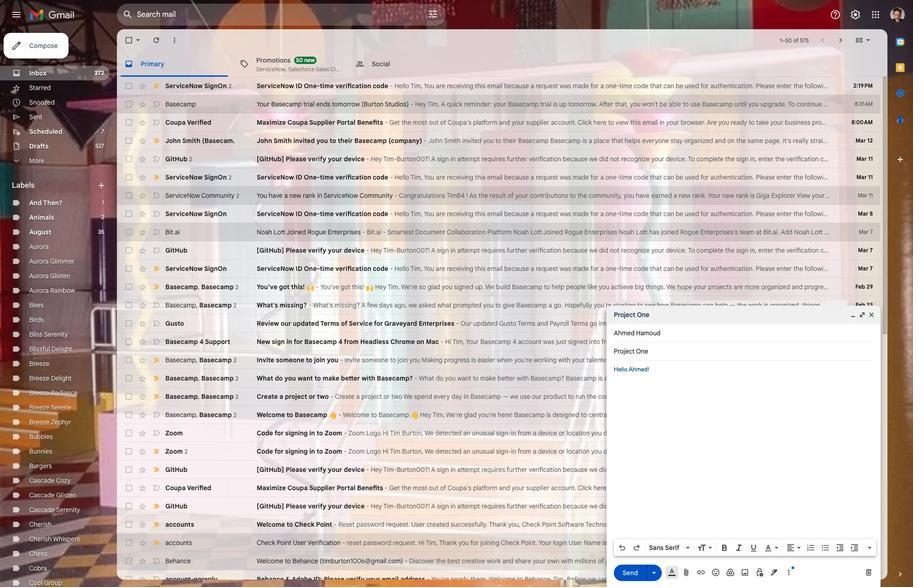 Task type: vqa. For each thing, say whether or not it's contained in the screenshot.


Task type: locate. For each thing, give the bounding box(es) containing it.
not down john smith invited you to their basecamp (company) - john smith invited you to their basecamp basecamp is a place that helps everyone stay organized and on the same page. it's really straightforward and easy. to join joh at the top
[[610, 155, 620, 163]]

1 vertical spatial level
[[866, 484, 879, 492]]

following up continue at right top
[[805, 82, 831, 90]]

progress
[[805, 283, 830, 291], [444, 356, 470, 364]]

project up - welcome to basecamp
[[361, 392, 382, 401]]

9 cell from the top
[[848, 520, 880, 529]]

2 servicenow signon from the top
[[165, 265, 227, 273]]

what right "asked"
[[437, 301, 452, 309]]

receiving for hello tim, you are receiving this email because a request was made for a one-time code that can be used for authentication. please enter the following code for verification: 220652
[[447, 265, 473, 273]]

0 vertical spatial will
[[870, 429, 879, 437]]

with right own
[[561, 557, 573, 565]]

coup down feat
[[900, 118, 913, 127]]

network
[[717, 557, 740, 565]]

2024
[[889, 338, 904, 346]]

advanced search options image
[[424, 5, 442, 23]]

0 horizontal spatial see
[[645, 301, 656, 309]]

unusual for zoom logo hi tim burton, we detected an unusual sign-in from a device or location you don't usually use. if this was you, enter the code below to sign in to zoom. 536544 the code will expire in 10
[[472, 429, 495, 437]]

organized right stay
[[684, 137, 713, 145]]

4 tim- from the top
[[383, 502, 397, 510]]

4 signon from the top
[[204, 265, 227, 273]]

hello
[[395, 82, 409, 90], [395, 173, 409, 181], [395, 210, 409, 218], [395, 265, 409, 273], [614, 366, 628, 373]]

1 horizontal spatial user
[[412, 520, 425, 529]]

1 burton, from the top
[[402, 429, 423, 437]]

insert files using drive image
[[726, 568, 735, 577]]

4 authentication. from the top
[[711, 265, 754, 273]]

able
[[669, 100, 681, 108]]

quick left the introduction.
[[782, 411, 797, 419]]

1 following from the top
[[805, 82, 831, 90]]

password for reset
[[363, 539, 391, 547]]

headless down service
[[360, 338, 389, 346]]

will for 737005
[[871, 447, 880, 456]]

0 vertical spatial by
[[713, 374, 720, 382]]

2 coupa's from the top
[[448, 484, 472, 492]]

, for create a project or two - create a project or two we spend every day in basecamp — we use our product to run the company. we've learned what works for us and shared it with you in a sample project called making a podcast
[[198, 392, 200, 400]]

won't
[[642, 100, 658, 108]]

burton007! for 24th row from the bottom
[[397, 155, 430, 163]]

invite down service
[[345, 356, 360, 364]]

jan 24
[[857, 539, 873, 546], [857, 557, 873, 564], [855, 576, 873, 583]]

hello for hello tim, you are receiving this email because a request was made for a one-time code that can be used for authentication. please enter the following code for verification: 220652
[[395, 265, 409, 273]]

we
[[589, 155, 598, 163], [589, 246, 598, 254], [409, 301, 417, 309], [510, 392, 519, 401], [589, 466, 598, 474], [589, 502, 598, 510], [588, 575, 596, 583]]

0 vertical spatial browser.
[[681, 118, 706, 127]]

1 horizontal spatial john
[[257, 137, 272, 145]]

request for hello tim, you are receiving this email because a request was made for a one-time code that can be used for authentication. please enter the following code for verification: 247117 
[[536, 173, 558, 181]]

cell
[[848, 374, 880, 383], [848, 392, 880, 401], [848, 410, 880, 419], [848, 429, 880, 438], [848, 447, 880, 456], [848, 465, 880, 474], [848, 483, 880, 493], [848, 502, 880, 511], [848, 520, 880, 529]]

aurora for aurora rainbow
[[29, 286, 49, 295]]

3 github from the top
[[165, 466, 187, 474]]

tim, up so
[[411, 265, 423, 273]]

1 benefits from the top
[[357, 118, 383, 127]]

1 [github] from the top
[[257, 155, 284, 163]]

burton007! for 24th row from the top
[[397, 502, 430, 510]]

in
[[660, 118, 665, 127], [451, 155, 456, 163], [317, 191, 322, 200], [451, 246, 456, 254], [287, 338, 292, 346], [629, 356, 634, 364], [464, 392, 469, 401], [789, 392, 794, 401], [309, 429, 315, 437], [511, 429, 516, 437], [784, 429, 790, 437], [900, 429, 906, 437], [309, 447, 315, 456], [511, 447, 516, 456], [784, 447, 790, 456], [901, 447, 906, 456], [451, 466, 456, 474], [660, 484, 665, 492], [451, 502, 456, 510]]

basecamp , basecamp 2 for invite
[[165, 356, 237, 364]]

verified down zoom 2
[[187, 484, 211, 492]]

10 ‌ from the left
[[887, 319, 887, 328]]

0 horizontal spatial our
[[461, 319, 472, 328]]

someone down service
[[362, 356, 389, 364]]

1 vertical spatial serenity
[[56, 506, 80, 514]]

more send options image
[[650, 568, 659, 577]]

mar 11
[[857, 155, 873, 162], [857, 174, 873, 180], [858, 192, 873, 199]]

thank up "joining"
[[489, 520, 507, 529]]

3 receiving from the top
[[447, 210, 473, 218]]

1 maximize from the top
[[257, 118, 286, 127]]

1 authentication. from the top
[[711, 82, 754, 90]]

two up welcome to basecamp
[[317, 392, 329, 401]]

as right !
[[470, 191, 477, 200]]

hopefully
[[565, 301, 592, 309]]

1 vertical spatial as
[[746, 356, 753, 364]]

collab
[[896, 228, 913, 236]]

into down "go"
[[589, 338, 600, 346]]

gmail image
[[29, 5, 79, 24]]

2 4 from the left
[[339, 338, 343, 346]]

2 github from the top
[[165, 246, 187, 254]]

None search field
[[117, 4, 446, 26]]

mar 7 for unrecognized
[[858, 247, 873, 254]]

2 horizontal spatial join
[[894, 137, 904, 145]]

35
[[98, 228, 104, 235]]

0 vertical spatial accounts
[[165, 520, 194, 529]]

talented
[[587, 356, 611, 364]]

following for 347582
[[805, 82, 831, 90]]

12
[[868, 137, 873, 144]]

12 ‌ from the left
[[890, 319, 891, 328]]

0 vertical spatial 21
[[868, 320, 873, 327]]

worker
[[868, 356, 888, 364]]

mar 7 down mar 8
[[859, 228, 873, 235]]

glisten
[[50, 272, 70, 280], [56, 491, 76, 499]]

1 further from the top
[[507, 155, 527, 163]]

0 horizontal spatial trial
[[303, 100, 315, 108]]

1 complete from the top
[[697, 155, 724, 163]]

1 feb 21 from the top
[[857, 320, 873, 327]]

2 terms from the left
[[518, 319, 536, 328]]

0 vertical spatial glisten
[[50, 272, 70, 280]]

2 attempt from the top
[[457, 246, 480, 254]]

more formatting options image
[[865, 543, 875, 552]]

0 vertical spatial servicenow signon
[[165, 210, 227, 218]]

7 inside labels navigation
[[101, 128, 104, 135]]

insert signature image
[[770, 568, 779, 577]]

1 vertical spatial mar 11
[[857, 174, 873, 180]]

verified for 26th row from the bottom
[[187, 118, 211, 127]]

1 inside labels navigation
[[102, 199, 104, 206]]

video
[[749, 411, 765, 419]]

0 vertical spatial below
[[744, 429, 762, 437]]

4 used from the top
[[685, 265, 699, 273]]

hello up studios)
[[395, 82, 409, 90]]

signon
[[204, 82, 227, 90], [204, 173, 227, 181], [204, 210, 227, 218], [204, 265, 227, 273]]

0 horizontal spatial as
[[470, 191, 477, 200]]

is left organized,
[[764, 301, 769, 309]]

zoom. for 737005
[[799, 447, 817, 456]]

bunnies link
[[29, 447, 52, 456]]

one- for servicenow id one-time verification code - hello tim, you are receiving this email because a request was made for a one-time code that can be used for authentication. please enter the following code for verification: 879523
[[304, 210, 320, 218]]

2 business from the top
[[785, 484, 811, 492]]

do up welcome to basecamp
[[275, 374, 283, 382]]

3 ‌ from the left
[[876, 319, 876, 328]]

0 horizontal spatial team
[[612, 356, 627, 364]]

1 horizontal spatial updated
[[473, 319, 498, 328]]

jan 24 up discard draft ‪(⌘⇧d)‬ image
[[857, 557, 873, 564]]

you, for 737005
[[686, 447, 698, 456]]

a
[[531, 82, 534, 90], [601, 82, 604, 90], [589, 137, 592, 145], [531, 173, 534, 181], [601, 173, 604, 181], [284, 191, 288, 200], [674, 191, 677, 200], [531, 210, 534, 218], [601, 210, 604, 218], [531, 265, 534, 273], [601, 265, 604, 273], [879, 283, 883, 291], [549, 301, 552, 309], [617, 338, 621, 346], [635, 356, 639, 364], [853, 356, 857, 364], [279, 392, 283, 401], [356, 392, 360, 401], [795, 392, 799, 401], [887, 392, 890, 401], [776, 411, 780, 419], [533, 429, 537, 437], [533, 447, 537, 456]]

3 recognize from the top
[[621, 466, 650, 474]]

4 made from the top
[[573, 265, 589, 273]]

email right attach files image
[[699, 575, 714, 583]]

used for 220652
[[685, 265, 699, 273]]

noah
[[257, 228, 272, 236], [514, 228, 529, 236], [619, 228, 635, 236], [794, 228, 810, 236]]

request. for hi
[[393, 539, 417, 547]]

code
[[373, 82, 388, 90], [634, 82, 649, 90], [833, 82, 847, 90], [821, 155, 835, 163], [373, 173, 388, 181], [634, 173, 649, 181], [833, 173, 847, 181], [373, 210, 388, 218], [634, 210, 649, 218], [833, 210, 847, 218], [821, 246, 835, 254], [373, 265, 388, 273], [634, 265, 649, 273], [833, 265, 847, 273], [728, 429, 743, 437], [854, 429, 869, 437], [728, 447, 743, 456], [854, 447, 869, 456], [821, 466, 835, 474], [821, 502, 835, 510]]

what's
[[257, 301, 278, 309], [313, 301, 333, 309]]

1 vertical spatial use
[[703, 319, 713, 328]]

1 vertical spatial burton,
[[402, 447, 423, 456]]

an for zoom logo hi tim burton, we detected an unusual sign-in from a device or location you don't usually use. if this was you, enter the code below to sign in to zoom. 536544 the code will expire in 10
[[463, 429, 470, 437]]

1 project from the left
[[285, 392, 307, 401]]

device.
[[666, 155, 687, 163], [666, 246, 687, 254], [636, 338, 656, 346], [666, 466, 687, 474], [666, 502, 687, 510]]

at left 0
[[905, 338, 911, 346]]

1 horizontal spatial work
[[748, 301, 762, 309]]

are
[[707, 118, 717, 127], [707, 484, 717, 492]]

servicenow community 2
[[165, 191, 239, 199]]

profile down 737005
[[812, 484, 831, 492]]

sign- for zoom logo hi tim burton, we detected an unusual sign-in from a device or location you don't usually use. if this was you, enter the code below to sign in to zoom. 737005 the code will expire in 10
[[496, 447, 511, 456]]

servicenow signon 2 up servicenow community 2
[[165, 173, 232, 181]]

authentication. down "same"
[[711, 173, 754, 181]]

hey tim, we're so glad you signed up. we build basecamp to help people like you achieve big things. we hope your projects are more organized and progress is faster. having a
[[374, 283, 883, 291]]

be for 879523
[[676, 210, 683, 218]]

2 burton, from the top
[[402, 447, 423, 456]]

4 aurora from the top
[[29, 286, 49, 295]]

1 servicenow signon 2 from the top
[[165, 82, 232, 90]]

burton,
[[402, 429, 423, 437], [402, 447, 423, 456]]

indent more ‪(⌘])‬ image
[[850, 543, 859, 552]]

1 vertical spatial browser.
[[681, 484, 706, 492]]

2 horizontal spatial rogue
[[681, 228, 699, 236]]

be up joined
[[676, 210, 683, 218]]

people down undo ‪(⌘z)‬ image
[[606, 557, 626, 565]]

verification: up of-
[[859, 82, 893, 90]]

updated down 'prompted'
[[473, 319, 498, 328]]

50 right promotions
[[296, 56, 303, 63]]

0 horizontal spatial their
[[338, 137, 353, 145]]

29
[[867, 283, 873, 290]]

1 horizontal spatial their
[[503, 137, 517, 145]]

cherish up the cherish whispers
[[29, 520, 52, 529]]

like
[[588, 283, 597, 291], [701, 356, 710, 364], [794, 374, 804, 382]]

feb 21 for february
[[857, 338, 873, 345]]

2 one- from the top
[[304, 173, 320, 181]]

that for 247117
[[650, 173, 662, 181]]

cascade down cascade cozy link
[[29, 491, 55, 499]]

tim, down 'prompted'
[[453, 338, 465, 346]]

0 vertical spatial use.
[[642, 429, 654, 437]]

3 4 from the left
[[513, 338, 516, 346]]

breeze serene
[[29, 403, 71, 412]]

on
[[880, 118, 888, 127], [728, 137, 735, 145], [837, 155, 844, 163], [837, 246, 844, 254], [630, 319, 638, 328], [417, 338, 424, 346], [711, 338, 718, 346], [837, 466, 844, 474], [880, 484, 888, 492], [837, 502, 844, 510], [628, 557, 635, 565]]

snoozed link
[[29, 98, 55, 106]]

below for 737005
[[744, 447, 762, 456]]

creative
[[462, 557, 485, 565], [692, 557, 715, 565]]

2 inside github 2
[[189, 156, 192, 162]]

247117
[[894, 173, 913, 181]]

24 up discard draft ‪(⌘⇧d)‬ image
[[867, 557, 873, 564]]

is left always
[[598, 374, 603, 382]]

1 vertical spatial view
[[616, 484, 629, 492]]

mar 7 up feb 29 on the top of page
[[858, 265, 873, 272]]

0 vertical spatial verified
[[187, 118, 211, 127]]

smith for (basecam.
[[182, 137, 200, 145]]

0 vertical spatial the
[[841, 429, 852, 437]]

email up message
[[643, 484, 658, 492]]

sans serif option
[[647, 543, 684, 552]]

tim- for 24th row from the top
[[383, 502, 397, 510]]

reset
[[338, 520, 355, 529]]

the right 737005
[[842, 447, 853, 456]]

insert link ‪(⌘k)‬ image
[[697, 568, 706, 577]]

2 browser. from the top
[[681, 484, 706, 492]]

complete for 24th row from the bottom
[[697, 155, 724, 163]]

complete for 24th row from the top
[[697, 502, 724, 510]]

point up user, in the right bottom of the page
[[750, 520, 765, 529]]

1 horizontal spatial 4
[[339, 338, 343, 346]]

more options image
[[786, 568, 792, 577]]

3 made from the top
[[573, 210, 589, 218]]

2 horizontal spatial gusto
[[714, 319, 732, 328]]

2 code from the top
[[257, 447, 273, 456]]

1 horizontal spatial create
[[335, 392, 355, 401]]

tomorrow.
[[568, 100, 598, 108]]

1 horizontal spatial smith
[[274, 137, 292, 145]]

wed, jan 24, 2024, 9:24 am element
[[855, 575, 873, 584]]

user right login
[[569, 539, 582, 547]]

1 want from the left
[[298, 374, 313, 382]]

glad
[[428, 283, 440, 291], [464, 411, 477, 419]]

11 for verification:
[[868, 174, 873, 180]]

support image
[[830, 9, 841, 20]]

id for servicenow id one-time verification code - hello tim, you are receiving this email because a request was made for a one-time code that can be used for authentication. please enter the following code for verification: 247117 
[[296, 173, 302, 181]]

220652
[[894, 265, 913, 273]]

benefits
[[357, 118, 383, 127], [357, 484, 383, 492]]

1 someone from the left
[[276, 356, 304, 364]]

is
[[553, 100, 558, 108], [583, 137, 587, 145], [750, 191, 755, 200], [832, 283, 836, 291], [764, 301, 769, 309], [472, 356, 476, 364], [598, 374, 603, 382], [547, 411, 551, 419], [860, 557, 864, 565]]

2 vertical spatial at
[[809, 356, 815, 364]]

making up spend
[[422, 356, 443, 364]]

16 ‌ from the left
[[897, 319, 897, 328]]

0 horizontal spatial updated
[[293, 319, 319, 328]]

0 vertical spatial cascade
[[29, 477, 55, 485]]

can down welcome to behance (timburton1006@gmail.com) - discover the best creative work and share your own with millions of people on the world's largest creative network today. welcome to behance our mission is to help creatives
[[598, 575, 609, 583]]

tab list containing promotions
[[117, 51, 888, 77]]

4 one- from the top
[[304, 265, 320, 273]]

missing? down you've got this!
[[280, 301, 307, 309]]

level for sixth row from the bottom of the main content containing promotions
[[866, 484, 879, 492]]

delight for breeze delight
[[51, 374, 72, 382]]

verification: for 247117
[[859, 173, 893, 181]]

1 signing from the top
[[285, 429, 308, 437]]

older image
[[837, 36, 846, 45]]

cherish
[[29, 520, 52, 529], [29, 535, 52, 543]]

2 want from the left
[[457, 374, 471, 382]]

insert emoji ‪(⌘⇧2)‬ image
[[711, 568, 721, 577]]

tim- for 24th row from the bottom
[[383, 155, 397, 163]]

verified
[[187, 118, 211, 127], [187, 484, 211, 492]]

we
[[486, 283, 495, 291], [667, 283, 676, 291], [404, 392, 413, 401], [425, 429, 434, 437], [425, 447, 434, 456]]

detected for zoom logo hi tim burton, we detected an unusual sign-in from a device or location you don't usually use. if this was you, enter the code below to sign in to zoom. 536544 the code will expire in 10
[[435, 429, 462, 437]]

1 horizontal spatial creative
[[692, 557, 715, 565]]

1 vertical spatial work
[[487, 557, 501, 565]]

close image
[[868, 311, 875, 318]]

are for hello tim, you are receiving this email because a request was made for a one-time code that can be used for authentication. please enter the following code for verification: 220652
[[436, 265, 445, 273]]

detected for zoom logo hi tim burton, we detected an unusual sign-in from a device or location you don't usually use. if this was you, enter the code below to sign in to zoom. 737005 the code will expire in 10
[[435, 447, 462, 456]]

basecamp , basecamp 2 for what
[[165, 374, 238, 382]]

accounts for check point user verification
[[165, 539, 192, 547]]

has
[[649, 228, 660, 236]]

row containing bit.ai
[[117, 223, 913, 241]]

location for zoom logo hi tim burton, we detected an unusual sign-in from a device or location you don't usually use. if this was you, enter the code below to sign in to zoom. 536544 the code will expire in 10
[[567, 429, 590, 437]]

authentication. for 347582
[[711, 82, 754, 90]]

do up every
[[436, 374, 444, 382]]

aurora down august link
[[29, 243, 49, 251]]

main content
[[117, 29, 913, 587]]

address.
[[716, 575, 741, 583]]

&
[[286, 575, 290, 583]]

organized up that's
[[658, 356, 686, 364]]

servicenow id one-time verification code - hello tim, you are receiving this email because a request was made for a one-time code that can be used for authentication. please enter the following code for verification: 879523
[[257, 210, 913, 218]]

tim for zoom logo hi tim burton, we detected an unusual sign-in from a device or location you don't usually use. if this was you, enter the code below to sign in to zoom. 536544 the code will expire in 10
[[390, 429, 400, 437]]

1 tim from the top
[[390, 429, 400, 437]]

get left o
[[872, 411, 882, 419]]

1 horizontal spatial signed
[[568, 338, 588, 346]]

11 down 12
[[868, 155, 873, 162]]

4 further from the top
[[507, 502, 527, 510]]

10 for zoom logo hi tim burton, we detected an unusual sign-in from a device or location you don't usually use. if this was you, enter the code below to sign in to zoom. 536544 the code will expire in 10
[[907, 429, 913, 437]]

1 have from the left
[[269, 191, 283, 200]]

community
[[201, 191, 235, 199], [360, 191, 393, 200]]

1 sign- from the top
[[496, 429, 511, 437]]

mar 7 down workspaces on the right of the page
[[858, 247, 873, 254]]

4 recognize from the top
[[621, 502, 650, 510]]

create up welcome to basecamp
[[257, 392, 278, 401]]

1 vertical spatial are
[[707, 484, 717, 492]]

can up things.
[[664, 265, 674, 273]]

1 vertical spatial —
[[503, 392, 509, 401]]

you for hello tim, you are receiving this email because a request was made for a one-time code that can be used for authentication. please enter the following code for verification: 347582
[[424, 82, 434, 90]]

your
[[257, 100, 270, 108], [708, 191, 721, 200], [466, 338, 479, 346], [539, 539, 552, 547]]

not up welcome to check point - reset password request. user created successfully. thank you, check point software technologies this message automatically sent by check point accounts. check point software technologies ltd. a
[[610, 502, 620, 510]]

1 usually from the top
[[620, 429, 640, 437]]

7 row from the top
[[117, 186, 913, 205]]

behance,
[[525, 575, 552, 583]]

welcome
[[722, 411, 748, 419]]

1 verification: from the top
[[859, 82, 893, 90]]

organized for and
[[761, 283, 790, 291]]

github
[[165, 155, 187, 163], [165, 246, 187, 254], [165, 466, 187, 474], [165, 502, 187, 510]]

1 vertical spatial jan 24
[[857, 557, 873, 564]]

0 horizontal spatial we're
[[401, 283, 418, 291]]

redo ‪(⌘y)‬ image
[[632, 543, 641, 552]]

1 vertical spatial signing
[[285, 447, 308, 456]]

1 cascade from the top
[[29, 477, 55, 485]]

1 are from the top
[[707, 118, 717, 127]]

11 for to
[[869, 192, 873, 199]]

1 vertical spatial please
[[646, 575, 665, 583]]

2 adobe from the left
[[771, 575, 790, 583]]

earned
[[652, 191, 672, 200]]

0 horizontal spatial someone
[[276, 356, 304, 364]]

[github] please verify your device - hey tim-burton007! a sign in attempt requires further verification because we did not recognize your device. to complete the sign in, enter the verification code on the unrecognized devic up welcome to check point - reset password request. user created successfully. thank you, check point software technologies this message automatically sent by check point accounts. check point software technologies ltd. a
[[257, 502, 913, 510]]

1 vertical spatial profile
[[827, 191, 845, 200]]

or up welcome to basecamp
[[309, 392, 315, 401]]

0 vertical spatial thank
[[489, 520, 507, 529]]

row
[[117, 77, 913, 95], [117, 95, 913, 113], [117, 113, 913, 132], [117, 132, 913, 150], [117, 150, 913, 168], [117, 168, 913, 186], [117, 186, 913, 205], [117, 205, 913, 223], [117, 223, 913, 241], [117, 241, 913, 260], [117, 260, 913, 278], [117, 278, 883, 296], [117, 296, 880, 314], [117, 314, 913, 333], [117, 333, 913, 351], [117, 351, 913, 369], [117, 369, 913, 387], [117, 387, 913, 406], [117, 406, 913, 424], [117, 424, 913, 442], [117, 442, 913, 461], [117, 461, 913, 479], [117, 479, 913, 497], [117, 497, 913, 515], [117, 515, 913, 534], [117, 534, 912, 552], [117, 552, 913, 570], [117, 570, 913, 587]]

None checkbox
[[124, 81, 133, 90], [124, 136, 133, 145], [124, 154, 133, 164], [124, 191, 133, 200], [124, 209, 133, 218], [124, 264, 133, 273], [124, 374, 133, 383], [124, 429, 133, 438], [124, 483, 133, 493], [124, 502, 133, 511], [124, 557, 133, 566], [124, 575, 133, 584], [124, 81, 133, 90], [124, 136, 133, 145], [124, 154, 133, 164], [124, 191, 133, 200], [124, 209, 133, 218], [124, 264, 133, 273], [124, 374, 133, 383], [124, 429, 133, 438], [124, 483, 133, 493], [124, 502, 133, 511], [124, 557, 133, 566], [124, 575, 133, 584]]

19 row from the top
[[117, 406, 913, 424]]

2 horizontal spatial project
[[823, 392, 844, 401]]

1 vertical spatial ready
[[731, 484, 747, 492]]

cascade for cascade serenity
[[29, 506, 55, 514]]

undo ‪(⌘z)‬ image
[[618, 543, 627, 552]]

burgers
[[29, 462, 52, 470]]

1 vertical spatial an
[[463, 447, 470, 456]]

1 noah from the left
[[257, 228, 272, 236]]

1 horizontal spatial technologies
[[860, 520, 898, 529]]

jan for confirm
[[857, 539, 866, 546]]

toggle split pane mode image
[[855, 36, 864, 45]]

technologies up is:
[[586, 520, 624, 529]]

one- for servicenow id one-time verification code - hello tim, you are receiving this email because a request was made for a one-time code that can be used for authentication. please enter the following code for verification: 247117 
[[304, 173, 320, 181]]

[github] please verify your device - hey tim-burton007! a sign in attempt requires further verification because we did not recognize your device. to complete the sign in, enter the verification code on the unrecognized devic for 24th row from the bottom
[[257, 155, 913, 163]]

hello inside "message body" text field
[[614, 366, 628, 373]]

1 horizontal spatial invited
[[463, 137, 482, 145]]

3 cascade from the top
[[29, 506, 55, 514]]

0 vertical spatial supplier
[[309, 118, 335, 127]]

row containing john smith (basecam.
[[117, 132, 913, 150]]

1 horizontal spatial 🙌 image
[[366, 284, 374, 291]]

2 maximize from the top
[[257, 484, 286, 492]]

formatting options toolbar
[[614, 540, 876, 556]]

0 vertical spatial 1
[[780, 37, 782, 44]]

servicenow id one-time verification code - hello tim, you are receiving this email because a request was made for a one-time code that can be used for authentication. please enter the following code for verification: 347582
[[257, 82, 913, 90]]

did for seventh row from the bottom of the main content containing promotions
[[599, 466, 609, 474]]

tim, up ago,
[[388, 283, 400, 291]]

location up the code for signing in to zoom - zoom logo hi tim burton, we detected an unusual sign-in from a device or location you don't usually use. if this was you, enter the code below to sign in to zoom. 737005 the code will expire in 10
[[567, 429, 590, 437]]

1 got from the left
[[279, 283, 290, 291]]

made up noah lott joined rogue enterprises - bit.ai - smartest document collaboration platform noah lott joined rogue enterprises noah lott has joined rogue enterprises's team at bit.ai. add noah lott to workspaces and start collab
[[573, 210, 589, 218]]

0 horizontal spatial rogue
[[308, 228, 326, 236]]

3 one- from the top
[[304, 210, 320, 218]]

1 vertical spatial logo
[[366, 447, 381, 456]]

2 aurora from the top
[[29, 257, 49, 265]]

take up accounts.
[[757, 484, 769, 492]]

new inside tab
[[304, 56, 315, 63]]

location down code for signing in to zoom - zoom logo hi tim burton, we detected an unusual sign-in from a device or location you don't usually use. if this was you, enter the code below to sign in to zoom. 536544 the code will expire in 10
[[567, 447, 590, 456]]

1
[[780, 37, 782, 44], [102, 199, 104, 206]]

1 logo from the top
[[366, 429, 381, 437]]

2 level from the top
[[866, 484, 879, 492]]

row containing behance
[[117, 552, 913, 570]]

ahmed!
[[629, 366, 649, 373]]

aurora rainbow
[[29, 286, 75, 295]]

row containing servicenow community
[[117, 186, 913, 205]]

hamoud
[[636, 329, 661, 337]]

0 horizontal spatial glad
[[428, 283, 440, 291]]

unusual for zoom logo hi tim burton, we detected an unusual sign-in from a device or location you don't usually use. if this was you, enter the code below to sign in to zoom. 737005 the code will expire in 10
[[472, 447, 495, 456]]

always
[[604, 374, 624, 382]]

made for hello tim, you are receiving this email because a request was made for a one-time code that can be used for authentication. please enter the following code for verification: 347582
[[573, 82, 589, 90]]

21 down close 'icon'
[[868, 320, 873, 327]]

can for 247117
[[664, 173, 674, 181]]

glisten for cascade glisten
[[56, 491, 76, 499]]

terms left "go"
[[571, 319, 588, 328]]

account. for sixth row from the bottom of the main content containing promotions
[[551, 484, 576, 492]]

breeze
[[29, 360, 49, 368], [29, 374, 49, 382], [29, 389, 49, 397], [29, 403, 49, 412], [29, 418, 49, 426]]

receiving up reminder:
[[447, 82, 473, 90]]

basecamp , basecamp 2 for what's
[[165, 301, 237, 309]]

authentication. for 220652
[[711, 265, 754, 273]]

2 servicenow signon 2 from the top
[[165, 173, 232, 181]]

italic ‪(⌘i)‬ image
[[735, 543, 744, 552]]

4 row from the top
[[117, 132, 913, 150]]

work up then
[[748, 301, 762, 309]]

0 horizontal spatial want
[[298, 374, 313, 382]]

signing for code for signing in to zoom - zoom logo hi tim burton, we detected an unusual sign-in from a device or location you don't usually use. if this was you, enter the code below to sign in to zoom. 737005 the code will expire in 10
[[285, 447, 308, 456]]

verified for sixth row from the bottom of the main content containing promotions
[[187, 484, 211, 492]]

0 vertical spatial detected
[[435, 429, 462, 437]]

2 receiving from the top
[[447, 173, 473, 181]]

Message Body text field
[[614, 365, 874, 537]]

you're down creatives
[[897, 575, 913, 583]]

50
[[785, 37, 792, 44], [296, 56, 303, 63]]

2 inside servicenow community 2
[[236, 192, 239, 199]]

toggle confidential mode image
[[755, 568, 764, 577]]

1 vertical spatial will
[[871, 447, 880, 456]]

3 basecamp , basecamp 2 from the top
[[165, 356, 237, 364]]

account-noreply
[[165, 575, 218, 583]]

1 smith from the left
[[182, 137, 200, 145]]

like left you.
[[794, 374, 804, 382]]

cascade glisten
[[29, 491, 76, 499]]

tim, up congratulations
[[411, 173, 423, 181]]

aurora glisten
[[29, 272, 70, 280]]

2 verification: from the top
[[859, 173, 893, 181]]

2 creative from the left
[[692, 557, 715, 565]]

28 row from the top
[[117, 570, 913, 587]]

2 coupa verified from the top
[[165, 484, 211, 492]]

request. up discover
[[393, 539, 417, 547]]

0 vertical spatial view
[[616, 118, 629, 127]]

1 vertical spatial password
[[363, 539, 391, 547]]

cherish for cherish link
[[29, 520, 52, 529]]

2 horizontal spatial terms
[[571, 319, 588, 328]]

1 servicenow signon from the top
[[165, 210, 227, 218]]

2 tim- from the top
[[383, 246, 397, 254]]

request.
[[386, 520, 410, 529], [393, 539, 417, 547]]

25 row from the top
[[117, 515, 913, 534]]

1 horizontal spatial we're
[[446, 411, 463, 419]]

are
[[436, 82, 445, 90], [436, 173, 445, 181], [436, 210, 445, 218], [436, 265, 445, 273], [734, 283, 743, 291]]

authentication. up projects
[[711, 265, 754, 273]]

18 row from the top
[[117, 387, 913, 406]]

invite down new
[[257, 356, 274, 364]]

customers
[[762, 374, 793, 382]]

or down "designed" on the bottom right of page
[[559, 429, 565, 437]]

[github] please verify your device - hey tim-burton007! a sign in attempt requires further verification because we did not recognize your device. to complete the sign in, enter the verification code on the unrecognized devic down the code for signing in to zoom - zoom logo hi tim burton, we detected an unusual sign-in from a device or location you don't usually use. if this was you, enter the code below to sign in to zoom. 737005 the code will expire in 10
[[257, 466, 913, 474]]

1 vertical spatial our
[[532, 392, 542, 401]]

next for 26th row from the bottom
[[851, 118, 864, 127]]

5 basecamp , basecamp 2 from the top
[[165, 392, 238, 400]]

cascade down burgers link
[[29, 477, 55, 485]]

your basecamp trial ends tomorrow (burton studios) - hey tim, a quick reminder: your basecamp trial is up tomorrow. after that, you won't be able to use basecamp until you upgrade. to continue using all the one-of-a-kind feat
[[257, 100, 913, 108]]

1 vertical spatial feb 21
[[857, 338, 873, 345]]

servicenow signon for servicenow id one-time verification code - hello tim, you are receiving this email because a request was made for a one-time code that can be used for authentication. please enter the following code for verification: 879523
[[165, 210, 227, 218]]

0 vertical spatial like
[[588, 283, 597, 291]]

0 vertical spatial don't
[[604, 429, 619, 437]]

1 vertical spatial like
[[701, 356, 710, 364]]

take
[[757, 118, 769, 127], [757, 484, 769, 492]]

that for 347582
[[650, 82, 662, 90]]

tab list
[[888, 29, 913, 554], [117, 51, 888, 77]]

1 vertical spatial don't
[[604, 447, 619, 456]]

support
[[205, 338, 230, 346]]

0 vertical spatial code
[[257, 429, 273, 437]]

maximize coupa supplier portal benefits - get the most out of coupa's platform and your supplier account. click here to view this email in your browser. are you ready to take your business profile to the next level on the coup up john smith invited you to their basecamp (company) - john smith invited you to their basecamp basecamp is a place that helps everyone stay organized and on the same page. it's really straightforward and easy. to join joh at the top
[[257, 118, 913, 127]]

👋 image
[[329, 412, 337, 419], [411, 412, 419, 419]]

, for invite someone to join you - invite someone to join you making progress is easier when you're working with your talented team in a calm, organized tool like basecamp. as you make yourself at home, invite a co-worker or small
[[196, 356, 198, 364]]

0 horizontal spatial gusto
[[165, 319, 184, 328]]

row containing account-noreply
[[117, 570, 913, 587]]

use. for 737005
[[642, 447, 654, 456]]

headless down continuing
[[658, 338, 685, 346]]

like down servicenow id one-time verification code - hello tim, you are receiving this email because a request was made for a one-time code that can be used for authentication. please enter the following code for verification: 220652
[[588, 283, 597, 291]]

numbered list ‪(⌘⇧7)‬ image
[[806, 543, 816, 552]]

share
[[515, 557, 531, 565]]

0 vertical spatial at
[[756, 228, 762, 236]]

don't for 737005
[[604, 447, 619, 456]]

expire for zoom logo hi tim burton, we detected an unusual sign-in from a device or location you don't usually use. if this was you, enter the code below to sign in to zoom. 737005 the code will expire in 10
[[881, 447, 899, 456]]

accounts
[[165, 520, 194, 529], [165, 539, 192, 547]]

bubbles link
[[29, 433, 53, 441]]

cherish whispers
[[29, 535, 80, 543]]

0 vertical spatial here
[[594, 118, 607, 127]]

are for hello tim, you are receiving this email because a request was made for a one-time code that can be used for authentication. please enter the following code for verification: 879523
[[436, 210, 445, 218]]

home,
[[816, 356, 834, 364]]

can up earned
[[664, 173, 674, 181]]

0 vertical spatial platform
[[473, 118, 498, 127]]

13 ‌ from the left
[[892, 319, 892, 328]]

cozy
[[56, 477, 71, 485]]

6 ‌ from the left
[[881, 319, 881, 328]]

the right 536544
[[841, 429, 852, 437]]

0 vertical spatial please
[[754, 539, 773, 547]]

0 horizontal spatial what
[[257, 374, 273, 382]]

0 horizontal spatial at
[[756, 228, 762, 236]]

discard draft ‪(⌘⇧d)‬ image
[[864, 568, 874, 577]]

1 vertical spatial supplier
[[526, 484, 550, 492]]

the for 737005
[[842, 447, 853, 456]]

1 horizontal spatial want
[[457, 374, 471, 382]]

mar 11 for to
[[858, 192, 873, 199]]

🙌 image
[[307, 284, 314, 291], [366, 284, 374, 291]]

breeze for breeze serene
[[29, 403, 49, 412]]

3 devic from the top
[[899, 466, 913, 474]]

aurora down aurora glimmer
[[29, 272, 49, 280]]

delight up radiance
[[51, 374, 72, 382]]

request up your basecamp trial ends tomorrow (burton studios) - hey tim, a quick reminder: your basecamp trial is up tomorrow. after that, you won't be able to use basecamp until you upgrade. to continue using all the one-of-a-kind feat
[[536, 82, 558, 90]]

0 vertical spatial level
[[866, 118, 879, 127]]

servicenow signon
[[165, 210, 227, 218], [165, 265, 227, 273]]

7 for [github] please verify your device - hey tim-burton007! a sign in attempt requires further verification because we did not recognize your device. to complete the sign in, enter the verification code on the unrecognized devic
[[870, 247, 873, 254]]

faster.
[[838, 283, 856, 291]]

please right user, in the right bottom of the page
[[754, 539, 773, 547]]

send button
[[614, 565, 647, 581]]

attach files image
[[682, 568, 691, 577]]

jan right confirm in the bottom of the page
[[857, 539, 866, 546]]

achieve
[[611, 283, 634, 291]]

tomorrow
[[332, 100, 360, 108]]

what right the hear
[[871, 374, 885, 382]]

glisten for aurora glisten
[[50, 272, 70, 280]]

run
[[576, 392, 585, 401]]

1 vertical spatial supplier
[[309, 484, 335, 492]]

made up hopefully
[[573, 265, 589, 273]]

4 attempt from the top
[[457, 502, 480, 510]]

None checkbox
[[124, 36, 133, 45], [124, 100, 133, 109], [124, 118, 133, 127], [124, 173, 133, 182], [124, 228, 133, 237], [124, 246, 133, 255], [124, 282, 133, 292], [124, 301, 133, 310], [124, 319, 133, 328], [124, 337, 133, 346], [124, 355, 133, 365], [124, 392, 133, 401], [124, 410, 133, 419], [124, 447, 133, 456], [124, 465, 133, 474], [124, 520, 133, 529], [124, 538, 133, 547], [124, 36, 133, 45], [124, 100, 133, 109], [124, 118, 133, 127], [124, 173, 133, 182], [124, 228, 133, 237], [124, 246, 133, 255], [124, 282, 133, 292], [124, 301, 133, 310], [124, 319, 133, 328], [124, 337, 133, 346], [124, 355, 133, 365], [124, 392, 133, 401], [124, 410, 133, 419], [124, 447, 133, 456], [124, 465, 133, 474], [124, 520, 133, 529], [124, 538, 133, 547]]

4 breeze from the top
[[29, 403, 49, 412]]

software
[[558, 520, 584, 529], [833, 520, 859, 529]]

0 vertical spatial jan
[[857, 539, 866, 546]]

document
[[415, 228, 445, 236]]

and
[[499, 118, 510, 127], [715, 137, 726, 145], [857, 137, 868, 145], [868, 228, 879, 236], [792, 283, 803, 291], [537, 319, 548, 328], [656, 374, 667, 382], [723, 392, 734, 401], [619, 411, 630, 419], [499, 484, 510, 492], [503, 557, 514, 565], [799, 575, 810, 583]]

feb 21 down "pop out" 'icon'
[[857, 320, 873, 327]]

send
[[623, 569, 638, 577]]

1 cell from the top
[[848, 374, 880, 383]]

1 maximize coupa supplier portal benefits - get the most out of coupa's platform and your supplier account. click here to view this email in your browser. are you ready to take your business profile to the next level on the coup from the top
[[257, 118, 913, 127]]

chrome down the graveyard
[[390, 338, 415, 346]]

using
[[824, 100, 839, 108]]

main menu image
[[11, 9, 22, 20]]

breeze for breeze link
[[29, 360, 49, 368]]

0 horizontal spatial headless
[[360, 338, 389, 346]]

50 inside tab
[[296, 56, 303, 63]]

4 requires from the top
[[482, 502, 505, 510]]

servicenow signon for servicenow id one-time verification code - hello tim, you are receiving this email because a request was made for a one-time code that can be used for authentication. please enter the following code for verification: 220652
[[165, 265, 227, 273]]

maximize for 26th row from the bottom
[[257, 118, 286, 127]]

one- down community,
[[606, 210, 620, 218]]

your right the rank.
[[708, 191, 721, 200]]

7 for servicenow id one-time verification code - hello tim, you are receiving this email because a request was made for a one-time code that can be used for authentication. please enter the following code for verification: 220652
[[870, 265, 873, 272]]

unrecognized for 24th row from the bottom
[[857, 155, 897, 163]]

aurora glimmer
[[29, 257, 75, 265]]

we down place
[[589, 155, 598, 163]]

view for 26th row from the bottom
[[616, 118, 629, 127]]

1 horizontal spatial rogue
[[565, 228, 583, 236]]

0 vertical spatial supplier
[[526, 118, 550, 127]]

0 vertical spatial unusual
[[472, 429, 495, 437]]

most left o
[[894, 411, 909, 419]]



Task type: describe. For each thing, give the bounding box(es) containing it.
12 row from the top
[[117, 278, 883, 296]]

1 lott from the left
[[274, 228, 285, 236]]

2 benefits from the top
[[357, 484, 383, 492]]

4 ‌ from the left
[[877, 319, 877, 328]]

Subject field
[[614, 347, 874, 356]]

refresh image
[[152, 36, 161, 45]]

email down won't at the top of page
[[643, 118, 658, 127]]

mission
[[836, 557, 858, 565]]

labels
[[12, 181, 35, 190]]

more email options image
[[170, 36, 179, 45]]

the for 536544
[[841, 429, 852, 437]]

cascade for cascade glisten
[[29, 491, 55, 499]]

after
[[733, 319, 747, 328]]

not down ltd.
[[902, 539, 912, 547]]

2 their from the left
[[503, 137, 517, 145]]

did for 24th row from the top
[[599, 502, 609, 510]]

straightforward
[[810, 137, 855, 145]]

1 missing? from the left
[[280, 301, 307, 309]]

1 basecamp , basecamp 2 from the top
[[165, 283, 238, 291]]

then
[[749, 319, 762, 328]]

24 row from the top
[[117, 497, 913, 515]]

workspaces
[[832, 228, 867, 236]]

organized for tool
[[658, 356, 686, 364]]

mar 7 for code
[[858, 265, 873, 272]]

23 ‌ from the left
[[909, 319, 909, 328]]

centralize
[[589, 411, 617, 419]]

tim, down congratulations
[[411, 210, 423, 218]]

feb for getting
[[856, 302, 865, 308]]

social tab
[[348, 51, 463, 77]]

22 ‌ from the left
[[907, 319, 907, 328]]

2 platform from the top
[[473, 484, 498, 492]]

14 ‌ from the left
[[894, 319, 894, 328]]

your up the easier
[[466, 338, 479, 346]]

insert photo image
[[741, 568, 750, 577]]

receiving for hello tim, you are receiving this email because a request was made for a one-time code that can be used for authentication. please enter the following code for verification: 247117 
[[447, 173, 473, 181]]

2 👋 image from the left
[[411, 412, 419, 419]]

0 horizontal spatial progress
[[444, 356, 470, 364]]

2 mac from the left
[[720, 338, 732, 346]]

improving
[[626, 374, 654, 382]]

point up login
[[542, 520, 557, 529]]

help down called
[[846, 411, 858, 419]]

graveyard
[[385, 319, 417, 328]]

0 horizontal spatial make
[[323, 374, 340, 382]]

737005
[[818, 447, 840, 456]]

stay
[[671, 137, 683, 145]]

67.160.236.102
[[767, 338, 809, 346]]

check point user verification - reset password request. hi tim, thank you for joining check point. your login user name is: timburton1006@gmail.com to activate your user, please confirm your email: confirm email if you did not
[[257, 539, 912, 547]]

1 create from the left
[[257, 392, 278, 401]]

one- for hello tim, you are receiving this email because a request was made for a one-time code that can be used for authentication. please enter the following code for verification: 247117 
[[606, 173, 620, 181]]

tim- for tenth row from the top of the main content containing promotions
[[383, 246, 397, 254]]

frustratio
[[887, 374, 913, 382]]

bold ‪(⌘b)‬ image
[[720, 543, 729, 552]]

1 vertical spatial team
[[612, 356, 627, 364]]

1 horizontal spatial join
[[398, 356, 408, 364]]

main content containing promotions
[[117, 29, 913, 587]]

one- for hello tim, you are receiving this email because a request was made for a one-time code that can be used for authentication. please enter the following code for verification: 879523
[[606, 210, 620, 218]]

2 cell from the top
[[848, 392, 880, 401]]

2 ‌ from the left
[[874, 319, 874, 328]]

0 horizontal spatial enterprises
[[328, 228, 361, 236]]

zoom 2
[[165, 447, 188, 455]]

2 rogue from the left
[[565, 228, 583, 236]]

2 vertical spatial you,
[[508, 520, 521, 529]]

21 row from the top
[[117, 442, 913, 461]]

underline ‪(⌘u)‬ image
[[749, 544, 758, 553]]

that's
[[668, 374, 685, 382]]

1 github from the top
[[165, 155, 187, 163]]

don't for 536544
[[604, 429, 619, 437]]

platform
[[487, 228, 512, 236]]

feb 21 for ‌
[[857, 320, 873, 327]]

behance left & in the left of the page
[[257, 575, 284, 583]]

aurora for aurora glisten
[[29, 272, 49, 280]]

19 ‌ from the left
[[902, 319, 902, 328]]

sent link
[[29, 113, 42, 121]]

[github] please verify your device - hey tim-burton007! a sign in attempt requires further verification because we did not recognize your device. to complete the sign in, enter the verification code on the unrecognized devic for 24th row from the top
[[257, 502, 913, 510]]

usually for 536544
[[620, 429, 640, 437]]

a-
[[883, 100, 889, 108]]

1 invited from the left
[[293, 137, 315, 145]]

are for hello tim, you are receiving this email because a request was made for a one-time code that can be used for authentication. please enter the following code for verification: 247117 
[[436, 173, 445, 181]]

0 vertical spatial quick
[[447, 100, 463, 108]]

logo for zoom logo hi tim burton, we detected an unusual sign-in from a device or location you don't usually use. if this was you, enter the code below to sign in to zoom. 536544 the code will expire in 10
[[366, 429, 381, 437]]

1 platform from the top
[[473, 118, 498, 127]]

[github] please verify your device - hey tim-burton007! a sign in attempt requires further verification because we did not recognize your device. to complete the sign in, enter the verification code on the unrecognized devic for seventh row from the bottom of the main content containing promotions
[[257, 466, 913, 474]]

primary tab
[[117, 51, 232, 77]]

tim for zoom logo hi tim burton, we detected an unusual sign-in from a device or location you don't usually use. if this was you, enter the code below to sign in to zoom. 737005 the code will expire in 10
[[390, 447, 400, 456]]

maximize for sixth row from the bottom of the main content containing promotions
[[257, 484, 286, 492]]

26 row from the top
[[117, 534, 912, 552]]

work.
[[672, 411, 688, 419]]

1 mac from the left
[[426, 338, 439, 346]]

1 horizontal spatial thank
[[489, 520, 507, 529]]

2 horizontal spatial what
[[871, 374, 885, 382]]

1 horizontal spatial you're
[[514, 356, 532, 364]]

1 horizontal spatial make
[[480, 374, 496, 382]]

we up here! at the bottom
[[510, 392, 519, 401]]

is left "designed" on the bottom right of page
[[547, 411, 551, 419]]

0 horizontal spatial thank
[[439, 539, 457, 547]]

feb left 29
[[856, 283, 865, 290]]

1 updated from the left
[[293, 319, 319, 328]]

3 terms from the left
[[571, 319, 588, 328]]

2 technologies from the left
[[860, 520, 898, 529]]

not down noah lott joined rogue enterprises - bit.ai - smartest document collaboration platform noah lott joined rogue enterprises noah lott has joined rogue enterprises's team at bit.ai. add noah lott to workspaces and start collab
[[610, 246, 620, 254]]

1 horizontal spatial get
[[872, 411, 882, 419]]

0 vertical spatial mar 7
[[859, 228, 873, 235]]

0 vertical spatial what
[[437, 301, 452, 309]]

organize
[[631, 411, 656, 419]]

discover
[[409, 557, 435, 565]]

is left place
[[583, 137, 587, 145]]

aurora glisten link
[[29, 272, 70, 280]]

below for 536544
[[744, 429, 762, 437]]

timb4
[[447, 191, 465, 200]]

payroll
[[550, 319, 569, 328]]

email down 'result'
[[487, 210, 503, 218]]

did up creatives
[[891, 539, 900, 547]]

project one dialog
[[607, 306, 881, 587]]

servicenow signon 2 for servicenow id one-time verification code - hello tim, you are receiving this email because a request was made for a one-time code that can be used for authentication. please enter the following code for verification: 247117 
[[165, 173, 232, 181]]

0 vertical spatial see
[[854, 191, 865, 200]]

same
[[748, 137, 763, 145]]

feb for invite
[[856, 356, 866, 363]]

login
[[553, 539, 567, 547]]

made for hello tim, you are receiving this email because a request was made for a one-time code that can be used for authentication. please enter the following code for verification: 879523
[[573, 210, 589, 218]]

not down the code for signing in to zoom - zoom logo hi tim burton, we detected an unusual sign-in from a device or location you don't usually use. if this was you, enter the code below to sign in to zoom. 737005 the code will expire in 10
[[610, 466, 620, 474]]

behance down mission
[[841, 575, 867, 583]]

your left login
[[539, 539, 552, 547]]

2 vertical spatial jan 24
[[855, 576, 873, 583]]

2 rank from the left
[[736, 191, 749, 200]]

5 cell from the top
[[848, 447, 880, 456]]

2 updated from the left
[[473, 319, 498, 328]]

1 horizontal spatial making
[[864, 392, 885, 401]]

sample
[[800, 392, 821, 401]]

calm,
[[640, 356, 656, 364]]

code for code for signing in to zoom - zoom logo hi tim burton, we detected an unusual sign-in from a device or location you don't usually use. if this was you, enter the code below to sign in to zoom. 536544 the code will expire in 10
[[257, 429, 273, 437]]

0 horizontal spatial user
[[293, 539, 307, 547]]

we're for glad
[[446, 411, 463, 419]]

2 joined from the left
[[543, 228, 563, 236]]

pop out image
[[859, 311, 866, 318]]

that for 220652
[[650, 265, 662, 273]]

receiving for hello tim, you are receiving this email because a request was made for a one-time code that can be used for authentication. please enter the following code for verification: 347582
[[447, 82, 473, 90]]

tim, down created
[[426, 539, 438, 547]]

tim- for seventh row from the bottom of the main content containing promotions
[[383, 466, 397, 474]]

bit.ai.
[[764, 228, 780, 236]]

1 vertical spatial into
[[589, 338, 600, 346]]

cascade glisten link
[[29, 491, 76, 499]]

0 vertical spatial into
[[599, 319, 610, 328]]

1 🙌 image from the left
[[307, 284, 314, 291]]

and
[[29, 199, 42, 207]]

authentication. for 879523
[[711, 210, 754, 218]]

email up reminder:
[[487, 82, 503, 90]]

1 horizontal spatial like
[[701, 356, 710, 364]]

days
[[379, 301, 393, 309]]

1 browser. from the top
[[681, 118, 706, 127]]

1 vertical spatial at
[[905, 338, 911, 346]]

did for tenth row from the top of the main content containing promotions
[[599, 246, 609, 254]]

level for 26th row from the bottom
[[866, 118, 879, 127]]

id for servicenow id one-time verification code - hello tim, you are receiving this email because a request was made for a one-time code that can be used for authentication. please enter the following code for verification: 879523
[[296, 210, 302, 218]]

2 horizontal spatial user
[[569, 539, 582, 547]]

one- for hello tim, you are receiving this email because a request was made for a one-time code that can be used for authentication. please enter the following code for verification: 347582
[[606, 82, 620, 90]]

2 requires from the top
[[482, 246, 505, 254]]

can down projects
[[703, 301, 714, 309]]

burton, for zoom logo hi tim burton, we detected an unusual sign-in from a device or location you don't usually use. if this was you, enter the code below to sign in to zoom. 737005 the code will expire in 10
[[402, 447, 423, 456]]

1 horizontal spatial our
[[532, 392, 542, 401]]

mar 11 for verification:
[[857, 174, 873, 180]]

0 vertical spatial you're
[[594, 301, 612, 309]]

big
[[635, 283, 644, 291]]

help up go.
[[552, 283, 564, 291]]

21 for ‌
[[868, 320, 873, 327]]

world's
[[648, 557, 668, 565]]

can for 879523
[[664, 210, 674, 218]]

0 horizontal spatial making
[[422, 356, 443, 364]]

basecamp.
[[712, 356, 744, 364]]

request for hello tim, you are receiving this email because a request was made for a one-time code that can be used for authentication. please enter the following code for verification: 879523
[[536, 210, 558, 218]]

projects
[[708, 283, 732, 291]]

mangage
[[742, 575, 769, 583]]

2 portal from the top
[[337, 484, 356, 492]]

indent less ‪(⌘[)‬ image
[[836, 543, 845, 552]]

designed
[[553, 411, 580, 419]]

email up 'result'
[[487, 173, 503, 181]]

2 horizontal spatial like
[[794, 374, 804, 382]]

1 vertical spatial glad
[[464, 411, 477, 419]]

is right mission
[[860, 557, 864, 565]]

0 vertical spatial most
[[413, 118, 427, 127]]

with up - welcome to basecamp
[[362, 374, 375, 382]]

recognize for tenth row from the top of the main content containing promotions
[[621, 246, 650, 254]]

explorer
[[772, 191, 796, 200]]

promotions, 50 new messages, tab
[[233, 51, 348, 77]]

that left helps
[[612, 137, 623, 145]]

receiving for hello tim, you are receiving this email because a request was made for a one-time code that can be used for authentication. please enter the following code for verification: 879523
[[447, 210, 473, 218]]

2 inside zoom 2
[[185, 448, 188, 455]]

0 vertical spatial 11
[[868, 155, 873, 162]]

17 ‌ from the left
[[899, 319, 899, 328]]

code for signing in to zoom - zoom logo hi tim burton, we detected an unusual sign-in from a device or location you don't usually use. if this was you, enter the code below to sign in to zoom. 737005 the code will expire in 10
[[257, 447, 913, 456]]

more button
[[0, 154, 110, 168]]

behance & adobe id: please verify your email address - you're nearly there. welcome to behance, tim. before we can get started, please verify your email address. mangage adobe id and password behance faq/help you're
[[257, 575, 913, 583]]

1 horizontal spatial team
[[740, 228, 755, 236]]

0 vertical spatial progress
[[805, 283, 830, 291]]

burton, for zoom logo hi tim burton, we detected an unusual sign-in from a device or location you don't usually use. if this was you, enter the code below to sign in to zoom. 536544 the code will expire in 10
[[402, 429, 423, 437]]

with right it
[[763, 392, 775, 401]]

1 signon from the top
[[204, 82, 227, 90]]

[github] please verify your device - hey tim-burton007! a sign in attempt requires further verification because we did not recognize your device. to complete the sign in, enter the verification code on the unrecognized devic for tenth row from the top of the main content containing promotions
[[257, 246, 913, 254]]

2 vertical spatial if
[[874, 539, 877, 547]]

1 supplier from the top
[[526, 118, 550, 127]]

21 ‌ from the left
[[905, 319, 905, 328]]

11 ‌ from the left
[[889, 319, 889, 328]]

Search mail text field
[[137, 10, 402, 19]]

3 rogue from the left
[[681, 228, 699, 236]]

tim, right studios)
[[428, 100, 440, 108]]

your down promotions
[[257, 100, 270, 108]]

august link
[[29, 228, 51, 236]]

4 in, from the top
[[750, 502, 757, 510]]

2 vertical spatial most
[[413, 484, 427, 492]]

0 horizontal spatial use
[[520, 392, 531, 401]]

or up - welcome to basecamp
[[384, 392, 390, 401]]

scheduled link
[[29, 127, 62, 136]]

podcast
[[892, 392, 913, 401]]

organized,
[[770, 301, 801, 309]]

aurora glimmer link
[[29, 257, 75, 265]]

0 vertical spatial 50
[[785, 37, 792, 44]]

1 horizontal spatial people
[[606, 557, 626, 565]]

272
[[95, 69, 104, 76]]

3 smith from the left
[[444, 137, 461, 145]]

breeze radiance
[[29, 389, 78, 397]]

behance up account-
[[165, 557, 191, 565]]

2 vertical spatial 24
[[867, 576, 873, 583]]

recognize for 24th row from the top
[[621, 502, 650, 510]]

24 for to
[[867, 557, 873, 564]]

are left the more
[[734, 283, 743, 291]]

be for 220652
[[676, 265, 683, 273]]

1 vertical spatial most
[[894, 411, 909, 419]]

verification
[[308, 539, 341, 547]]

be left able
[[660, 100, 667, 108]]

0 horizontal spatial community
[[201, 191, 235, 199]]

reminder:
[[464, 100, 492, 108]]

sign- for zoom logo hi tim burton, we detected an unusual sign-in from a device or location you don't usually use. if this was you, enter the code below to sign in to zoom. 536544 the code will expire in 10
[[496, 429, 511, 437]]

1 👋 image from the left
[[329, 412, 337, 419]]

chess link
[[29, 550, 47, 558]]

is left the easier
[[472, 356, 476, 364]]

cascade serenity link
[[29, 506, 80, 514]]

2 inside labels navigation
[[101, 214, 104, 221]]

animals
[[29, 213, 54, 222]]

is left up
[[553, 100, 558, 108]]

point up & in the left of the page
[[277, 539, 291, 547]]

bunnies
[[29, 447, 52, 456]]

joh
[[905, 137, 913, 145]]

1 get from the top
[[389, 118, 400, 127]]

2 invite from the left
[[345, 356, 360, 364]]

0 horizontal spatial work
[[487, 557, 501, 565]]

wednesday,
[[810, 338, 845, 346]]

or down code for signing in to zoom - zoom logo hi tim burton, we detected an unusual sign-in from a device or location you don't usually use. if this was you, enter the code below to sign in to zoom. 536544 the code will expire in 10
[[559, 447, 565, 456]]

1 coup from the top
[[900, 118, 913, 127]]

2 someone from the left
[[362, 356, 389, 364]]

you for hello tim, you are receiving this email because a request was made for a one-time code that can be used for authentication. please enter the following code for verification: 247117 
[[424, 173, 434, 181]]

we right before at right bottom
[[588, 575, 596, 583]]

faq/help
[[869, 575, 896, 583]]

20 ‌ from the left
[[904, 319, 904, 328]]

verification: for 879523
[[859, 210, 893, 218]]

you.
[[806, 374, 818, 382]]

11 row from the top
[[117, 260, 913, 278]]

tool
[[688, 356, 699, 364]]

email up build
[[487, 265, 503, 273]]

up.
[[475, 283, 484, 291]]

1 vertical spatial get
[[610, 575, 620, 583]]

1 horizontal spatial —
[[730, 301, 736, 309]]

location for zoom logo hi tim burton, we detected an unusual sign-in from a device or location you don't usually use. if this was you, enter the code below to sign in to zoom. 737005 the code will expire in 10
[[567, 447, 590, 456]]

jan 24 for email
[[857, 539, 873, 546]]

2 got from the left
[[341, 283, 350, 291]]

that,
[[615, 100, 629, 108]]

0 vertical spatial as
[[470, 191, 477, 200]]

is left faster.
[[832, 283, 836, 291]]

0 horizontal spatial like
[[588, 283, 597, 291]]

0 horizontal spatial please
[[646, 575, 665, 583]]

1 horizontal spatial community
[[360, 191, 393, 200]]

we down the code for signing in to zoom - zoom logo hi tim burton, we detected an unusual sign-in from a device or location you don't usually use. if this was you, enter the code below to sign in to zoom. 737005 the code will expire in 10
[[589, 466, 598, 474]]

burton007! for seventh row from the bottom of the main content containing promotions
[[397, 466, 430, 474]]

point up verification
[[316, 520, 332, 529]]

536544
[[818, 429, 840, 437]]

0 horizontal spatial —
[[503, 392, 509, 401]]

0 vertical spatial profile
[[812, 118, 831, 127]]

24 for email
[[867, 539, 873, 546]]

2 get from the top
[[389, 484, 400, 492]]

0 vertical spatial glad
[[428, 283, 440, 291]]

you, for 536544
[[686, 429, 698, 437]]

are for hello tim, you are receiving this email because a request was made for a one-time code that can be used for authentication. please enter the following code for verification: 347582
[[436, 82, 445, 90]]

noah lott joined rogue enterprises - bit.ai - smartest document collaboration platform noah lott joined rogue enterprises noah lott has joined rogue enterprises's team at bit.ai. add noah lott to workspaces and start collab
[[257, 228, 913, 236]]

2 two from the left
[[391, 392, 402, 401]]

2 out from the top
[[429, 484, 439, 492]]

place
[[594, 137, 610, 145]]

8 cell from the top
[[848, 502, 880, 511]]

0 vertical spatial our
[[281, 319, 291, 328]]

10 for zoom logo hi tim burton, we detected an unusual sign-in from a device or location you don't usually use. if this was you, enter the code below to sign in to zoom. 737005 the code will expire in 10
[[908, 447, 913, 456]]

0 horizontal spatial you're
[[478, 411, 496, 419]]

attempt for 24th row from the top
[[457, 502, 480, 510]]

24 ‌ from the left
[[910, 319, 910, 328]]

if for 737005
[[656, 447, 659, 456]]

email left address
[[382, 575, 399, 583]]

cherish for cherish whispers
[[29, 535, 52, 543]]

1 ‌ from the left
[[872, 319, 872, 328]]

one- for servicenow id one-time verification code - hello tim, you are receiving this email because a request was made for a one-time code that can be used for authentication. please enter the following code for verification: 220652
[[304, 265, 320, 273]]

1 vertical spatial quick
[[782, 411, 797, 419]]

request. for user
[[386, 520, 410, 529]]

6 basecamp , basecamp 2 from the top
[[165, 411, 237, 419]]

8 ‌ from the left
[[884, 319, 884, 328]]

kind
[[889, 100, 902, 108]]

tim, down every
[[433, 411, 445, 419]]

use. for 536544
[[642, 429, 654, 437]]

aurora for aurora glimmer
[[29, 257, 49, 265]]

bliss serenity link
[[29, 330, 68, 339]]

one- up 8:00 am
[[860, 100, 874, 108]]

it
[[757, 392, 761, 401]]

1 horizontal spatial use
[[690, 100, 701, 108]]

used for 247117
[[685, 173, 699, 181]]

labels navigation
[[0, 29, 117, 587]]

0 horizontal spatial signed
[[454, 283, 473, 291]]

0 horizontal spatial join
[[314, 356, 325, 364]]

879523
[[894, 210, 913, 218]]

asked
[[419, 301, 436, 309]]

4 devic from the top
[[899, 502, 913, 510]]

1 creative from the left
[[462, 557, 485, 565]]

social
[[372, 60, 390, 68]]

few
[[367, 301, 378, 309]]

0 vertical spatial mar 11
[[857, 155, 873, 162]]

0
[[913, 338, 913, 346]]

then?
[[43, 199, 62, 207]]

labels heading
[[12, 181, 97, 190]]

1 this! from the left
[[291, 283, 305, 291]]

2 headless from the left
[[658, 338, 685, 346]]

23 row from the top
[[117, 479, 913, 497]]

settings image
[[850, 9, 861, 20]]

1 4 from the left
[[200, 338, 204, 346]]

3 rank from the left
[[878, 191, 890, 200]]

1 vertical spatial by
[[721, 520, 728, 529]]

if for 536544
[[656, 429, 659, 437]]

help down projects
[[715, 301, 728, 309]]

1 horizontal spatial our
[[824, 557, 835, 565]]

2 supplier from the top
[[526, 484, 550, 492]]

behance up id:
[[293, 557, 318, 565]]

16 row from the top
[[117, 351, 913, 369]]

o
[[911, 411, 913, 419]]

complete for seventh row from the bottom of the main content containing promotions
[[697, 466, 724, 474]]

0 vertical spatial people
[[566, 283, 586, 291]]

john smith (basecam.
[[165, 137, 235, 145]]

2 vertical spatial what
[[670, 392, 684, 401]]

2 vertical spatial jan
[[855, 576, 865, 583]]

1 you're from the left
[[432, 575, 449, 583]]

search mail image
[[120, 6, 136, 23]]

we down noah lott joined rogue enterprises - bit.ai - smartest document collaboration platform noah lott joined rogue enterprises noah lott has joined rogue enterprises's team at bit.ai. add noah lott to workspaces and start collab
[[589, 246, 598, 254]]

4 github from the top
[[165, 502, 187, 510]]

how
[[657, 301, 669, 309]]

1 what's from the left
[[257, 301, 278, 309]]

1 rank from the left
[[303, 191, 316, 200]]

help up discard draft ‪(⌘⇧d)‬ image
[[874, 557, 886, 565]]

breeze zephyr link
[[29, 418, 71, 426]]

code for signing in to zoom - zoom logo hi tim burton, we detected an unusual sign-in from a device or location you don't usually use. if this was you, enter the code below to sign in to zoom. 536544 the code will expire in 10
[[257, 429, 913, 437]]

tim, down social tab
[[411, 82, 423, 90]]

serenity for bliss serenity
[[44, 330, 68, 339]]

behance down numbered list ‪(⌘⇧7)‬ image
[[797, 557, 822, 565]]

2 you're from the left
[[897, 575, 913, 583]]

1 here from the top
[[594, 118, 607, 127]]

1 horizontal spatial enterprises
[[419, 319, 455, 328]]

0 vertical spatial organized
[[684, 137, 713, 145]]

you for hello tim, you are receiving this email because a request was made for a one-time code that can be used for authentication. please enter the following code for verification: 879523
[[424, 210, 434, 218]]

build
[[496, 283, 510, 291]]

aren't
[[822, 301, 839, 309]]

project
[[614, 311, 636, 319]]

whispers
[[53, 535, 80, 543]]

1 in, from the top
[[750, 155, 757, 163]]

made for hello tim, you are receiving this email because a request was made for a one-time code that can be used for authentication. please enter the following code for verification: 247117 
[[573, 173, 589, 181]]

inbox link
[[29, 69, 47, 77]]

1 horizontal spatial as
[[746, 356, 753, 364]]

row containing basecamp 4 support
[[117, 333, 913, 351]]

recognize for seventh row from the bottom of the main content containing promotions
[[621, 466, 650, 474]]

2 horizontal spatial enterprises
[[585, 228, 618, 236]]

we right ago,
[[409, 301, 417, 309]]

constitutes
[[764, 319, 796, 328]]

2 vertical spatial profile
[[812, 484, 831, 492]]

or left small
[[890, 356, 896, 364]]

hello for hello tim, you are receiving this email because a request was made for a one-time code that can be used for authentication. please enter the following code for verification: 247117 
[[395, 173, 409, 181]]

we up welcome to check point - reset password request. user created successfully. thank you, check point software technologies this message automatically sent by check point accounts. check point software technologies ltd. a
[[589, 502, 598, 510]]

bulleted list ‪(⌘⇧8)‬ image
[[821, 543, 830, 552]]

2 bit.ai from the left
[[367, 228, 381, 236]]

1 two from the left
[[317, 392, 329, 401]]

with down account
[[517, 374, 529, 382]]

with down just
[[558, 356, 570, 364]]

6 cell from the top
[[848, 465, 880, 474]]

1 their from the left
[[338, 137, 353, 145]]

ready for 26th row from the bottom
[[731, 118, 747, 127]]

breeze delight
[[29, 374, 72, 382]]

row containing gusto
[[117, 314, 913, 333]]

minimize image
[[850, 311, 857, 318]]

1 vertical spatial signed
[[568, 338, 588, 346]]

acceptance
[[798, 319, 832, 328]]

1 terms from the left
[[320, 319, 339, 328]]

1 software from the left
[[558, 520, 584, 529]]

point up 'email:' on the bottom right
[[817, 520, 831, 529]]

2 take from the top
[[757, 484, 769, 492]]

is left giga
[[750, 191, 755, 200]]

authentication. for 247117
[[711, 173, 754, 181]]

6 row from the top
[[117, 168, 913, 186]]

2 invited from the left
[[463, 137, 482, 145]]

20 row from the top
[[117, 424, 913, 442]]

(basecam.
[[202, 137, 235, 145]]

attempt for tenth row from the top of the main content containing promotions
[[457, 246, 480, 254]]

1 row from the top
[[117, 77, 913, 95]]

1 coupa's from the top
[[448, 118, 472, 127]]

2 row from the top
[[117, 95, 913, 113]]

2 horizontal spatial make
[[767, 356, 782, 364]]

rainbow
[[50, 286, 75, 295]]



